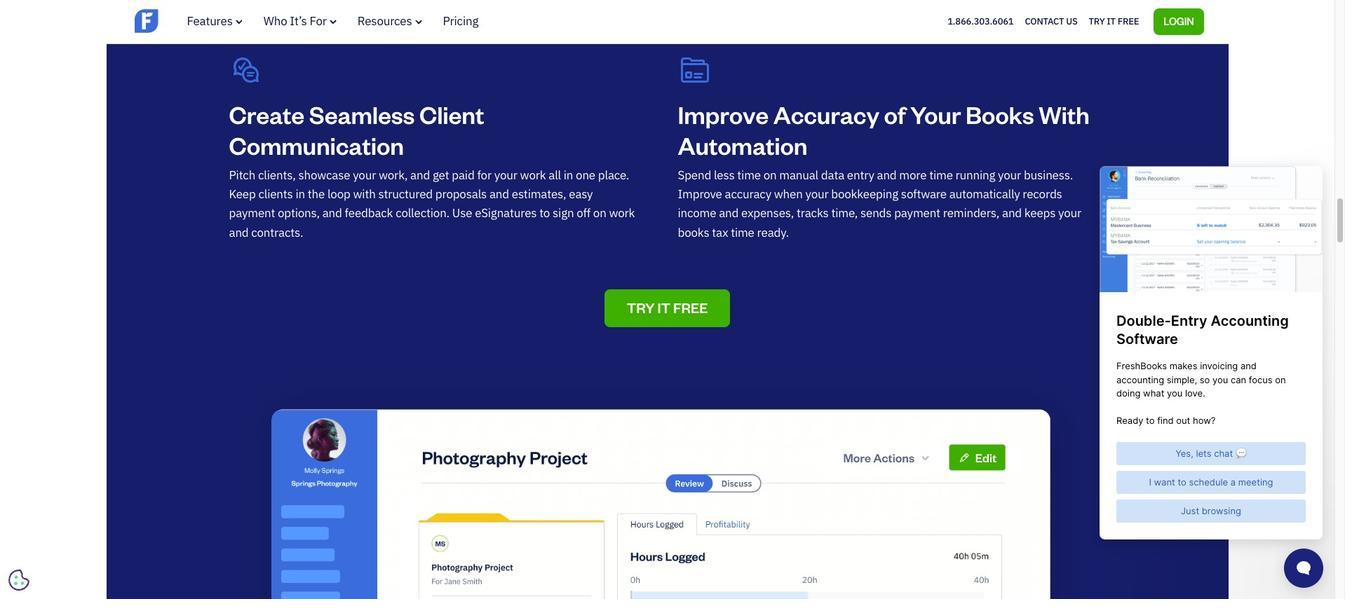 Task type: vqa. For each thing, say whether or not it's contained in the screenshot.
Login at right top
yes



Task type: locate. For each thing, give the bounding box(es) containing it.
paid
[[452, 167, 475, 183]]

1.866.303.6061 link
[[948, 15, 1014, 27]]

your
[[911, 99, 961, 130]]

and
[[410, 167, 430, 183], [877, 167, 897, 183], [490, 187, 509, 202], [323, 206, 342, 221], [719, 206, 739, 221], [1002, 206, 1022, 221], [229, 225, 249, 240]]

time up "software"
[[930, 167, 953, 183]]

improve
[[678, 99, 769, 130], [678, 187, 722, 202]]

login link
[[1154, 8, 1204, 35]]

esignatures
[[475, 206, 537, 221]]

it
[[658, 299, 671, 317]]

improve up income on the top
[[678, 187, 722, 202]]

1 vertical spatial improve
[[678, 187, 722, 202]]

create
[[229, 99, 305, 130]]

1 horizontal spatial work
[[609, 206, 635, 221]]

pitch
[[229, 167, 255, 183]]

with
[[353, 187, 376, 202]]

improve up less
[[678, 99, 769, 130]]

your right for at top left
[[494, 167, 518, 183]]

0 vertical spatial improve
[[678, 99, 769, 130]]

1 horizontal spatial payment
[[895, 206, 941, 221]]

0 vertical spatial on
[[764, 167, 777, 183]]

off
[[577, 206, 591, 221]]

who it's for
[[264, 13, 327, 29]]

1 horizontal spatial on
[[764, 167, 777, 183]]

books
[[678, 225, 710, 240]]

payment inside create seamless client communication pitch clients, showcase your work, and get paid for your work all in one place. keep clients in the loop with structured proposals and estimates, easy payment options, and feedback collection. use esignatures to sign off on work and contracts.
[[229, 206, 275, 221]]

loop
[[328, 187, 351, 202]]

and right entry
[[877, 167, 897, 183]]

work up estimates,
[[520, 167, 546, 183]]

for
[[477, 167, 492, 183]]

contracts.
[[251, 225, 303, 240]]

your right keeps
[[1059, 206, 1082, 221]]

on up the when
[[764, 167, 777, 183]]

resources
[[358, 13, 412, 29]]

clients
[[258, 187, 293, 202]]

business.
[[1024, 167, 1073, 183]]

contact us link
[[1025, 12, 1078, 31]]

work
[[520, 167, 546, 183], [609, 206, 635, 221]]

work,
[[379, 167, 408, 183]]

and left keeps
[[1002, 206, 1022, 221]]

try it free link
[[1089, 12, 1139, 31]]

payment down "software"
[[895, 206, 941, 221]]

automatically
[[950, 187, 1020, 202]]

time
[[738, 167, 761, 183], [930, 167, 953, 183], [731, 225, 755, 240]]

payment down keep
[[229, 206, 275, 221]]

running
[[956, 167, 996, 183]]

0 horizontal spatial work
[[520, 167, 546, 183]]

in left the
[[296, 187, 305, 202]]

feedback
[[345, 206, 393, 221]]

expenses,
[[741, 206, 794, 221]]

create seamless client communication pitch clients, showcase your work, and get paid for your work all in one place. keep clients in the loop with structured proposals and estimates, easy payment options, and feedback collection. use esignatures to sign off on work and contracts.
[[229, 99, 635, 240]]

who it's for link
[[264, 13, 337, 29]]

0 horizontal spatial payment
[[229, 206, 275, 221]]

1 payment from the left
[[229, 206, 275, 221]]

more
[[900, 167, 927, 183]]

bookkeeping
[[831, 187, 899, 202]]

on inside create seamless client communication pitch clients, showcase your work, and get paid for your work all in one place. keep clients in the loop with structured proposals and estimates, easy payment options, and feedback collection. use esignatures to sign off on work and contracts.
[[593, 206, 607, 221]]

login
[[1164, 15, 1194, 27]]

on right off on the left of the page
[[593, 206, 607, 221]]

on
[[764, 167, 777, 183], [593, 206, 607, 221]]

0 horizontal spatial on
[[593, 206, 607, 221]]

tracks
[[797, 206, 829, 221]]

try it free
[[627, 299, 708, 317]]

free
[[1118, 15, 1139, 27]]

payment
[[229, 206, 275, 221], [895, 206, 941, 221]]

payment inside improve accuracy of your books with automation spend less time on manual data entry and more time running your business. improve accuracy when your bookkeeping software automatically records income and expenses, tracks time, sends payment reminders, and keeps your books tax time ready.
[[895, 206, 941, 221]]

communication
[[229, 130, 404, 160]]

features link
[[187, 13, 243, 29]]

2 payment from the left
[[895, 206, 941, 221]]

all
[[549, 167, 561, 183]]

resources link
[[358, 13, 422, 29]]

1 vertical spatial in
[[296, 187, 305, 202]]

income
[[678, 206, 716, 221]]

on inside improve accuracy of your books with automation spend less time on manual data entry and more time running your business. improve accuracy when your bookkeeping software automatically records income and expenses, tracks time, sends payment reminders, and keeps your books tax time ready.
[[764, 167, 777, 183]]

work right off on the left of the page
[[609, 206, 635, 221]]

in right all
[[564, 167, 573, 183]]

your
[[353, 167, 376, 183], [494, 167, 518, 183], [998, 167, 1021, 183], [806, 187, 829, 202], [1059, 206, 1082, 221]]

2 improve from the top
[[678, 187, 722, 202]]

keeps
[[1025, 206, 1056, 221]]

1 vertical spatial on
[[593, 206, 607, 221]]

your up tracks
[[806, 187, 829, 202]]

collection.
[[396, 206, 450, 221]]

software
[[901, 187, 947, 202]]

0 vertical spatial in
[[564, 167, 573, 183]]

accuracy
[[774, 99, 880, 130]]

seamless
[[309, 99, 415, 130]]

easy
[[569, 187, 593, 202]]

data
[[821, 167, 845, 183]]

who
[[264, 13, 287, 29]]

your up 'with'
[[353, 167, 376, 183]]

in
[[564, 167, 573, 183], [296, 187, 305, 202]]



Task type: describe. For each thing, give the bounding box(es) containing it.
and up tax
[[719, 206, 739, 221]]

and down loop
[[323, 206, 342, 221]]

estimates,
[[512, 187, 566, 202]]

tax
[[712, 225, 728, 240]]

structured
[[378, 187, 433, 202]]

ready.
[[757, 225, 789, 240]]

features
[[187, 13, 233, 29]]

pricing link
[[443, 13, 479, 29]]

reminders,
[[943, 206, 1000, 221]]

contact us
[[1025, 15, 1078, 27]]

and left contracts.
[[229, 225, 249, 240]]

one
[[576, 167, 596, 183]]

with
[[1039, 99, 1090, 130]]

0 vertical spatial work
[[520, 167, 546, 183]]

1 vertical spatial work
[[609, 206, 635, 221]]

automation
[[678, 130, 808, 160]]

place.
[[598, 167, 629, 183]]

showcase
[[298, 167, 350, 183]]

try it free
[[1089, 15, 1139, 27]]

the
[[308, 187, 325, 202]]

client
[[420, 99, 484, 130]]

accuracy
[[725, 187, 772, 202]]

keep
[[229, 187, 256, 202]]

time right tax
[[731, 225, 755, 240]]

books
[[966, 99, 1034, 130]]

0 horizontal spatial in
[[296, 187, 305, 202]]

try it free link
[[604, 290, 731, 328]]

pricing
[[443, 13, 479, 29]]

it's
[[290, 13, 307, 29]]

options,
[[278, 206, 320, 221]]

sign
[[553, 206, 574, 221]]

less
[[714, 167, 735, 183]]

improve accuracy of your books with automation spend less time on manual data entry and more time running your business. improve accuracy when your bookkeeping software automatically records income and expenses, tracks time, sends payment reminders, and keeps your books tax time ready.
[[678, 99, 1090, 240]]

manual
[[780, 167, 819, 183]]

free
[[673, 299, 708, 317]]

clients,
[[258, 167, 296, 183]]

spend
[[678, 167, 711, 183]]

when
[[774, 187, 803, 202]]

1.866.303.6061
[[948, 15, 1014, 27]]

1 horizontal spatial in
[[564, 167, 573, 183]]

and up esignatures
[[490, 187, 509, 202]]

entry
[[847, 167, 875, 183]]

for
[[310, 13, 327, 29]]

try
[[627, 299, 655, 317]]

it
[[1107, 15, 1116, 27]]

cookie consent banner dialog
[[11, 427, 221, 589]]

proposals
[[435, 187, 487, 202]]

and left get
[[410, 167, 430, 183]]

time,
[[832, 206, 858, 221]]

sends
[[861, 206, 892, 221]]

records
[[1023, 187, 1063, 202]]

us
[[1066, 15, 1078, 27]]

of
[[884, 99, 906, 130]]

to
[[540, 206, 550, 221]]

get
[[433, 167, 449, 183]]

1 improve from the top
[[678, 99, 769, 130]]

try
[[1089, 15, 1105, 27]]

your up 'automatically' at the right of page
[[998, 167, 1021, 183]]

freshbooks logo image
[[134, 8, 243, 34]]

use
[[452, 206, 472, 221]]

time up accuracy
[[738, 167, 761, 183]]

cookie preferences image
[[8, 570, 29, 591]]

contact
[[1025, 15, 1064, 27]]



